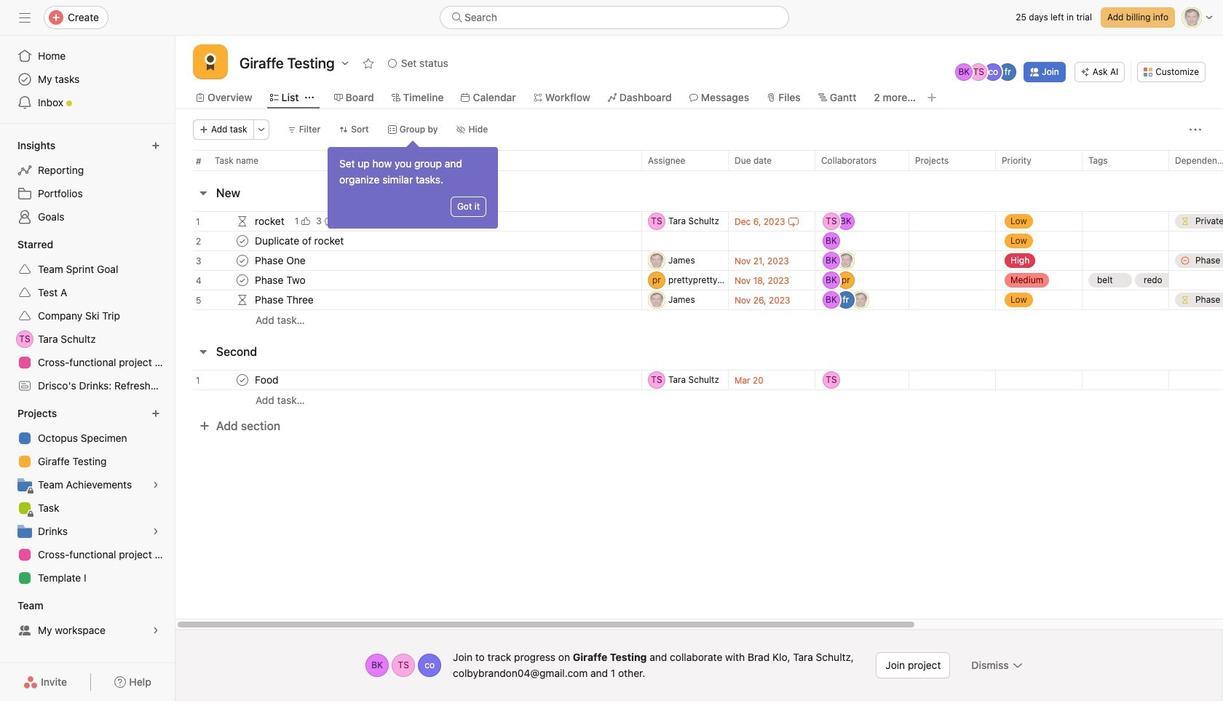Task type: describe. For each thing, give the bounding box(es) containing it.
rocket cell
[[176, 211, 642, 232]]

more actions image
[[1190, 124, 1202, 135]]

phase two cell
[[176, 270, 642, 291]]

task name text field for mark complete icon within the phase one cell
[[252, 253, 310, 268]]

task name text field inside rocket cell
[[252, 214, 289, 229]]

1 vertical spatial more actions image
[[1012, 660, 1024, 671]]

see details, team achievements image
[[151, 481, 160, 489]]

linked projects for phase three cell
[[909, 290, 996, 310]]

add to starred image
[[362, 58, 374, 69]]

mark complete checkbox for task name text box in the phase two cell
[[234, 272, 251, 289]]

tags for rocket cell
[[1082, 211, 1170, 232]]

phase three cell
[[176, 290, 642, 310]]

linked projects for rocket cell
[[909, 211, 996, 232]]

0 vertical spatial more actions image
[[257, 125, 266, 134]]

global element
[[0, 36, 175, 123]]

task name text field for mark complete icon in the food cell
[[252, 373, 283, 387]]

see details, drinks image
[[151, 527, 160, 536]]

phase one cell
[[176, 251, 642, 271]]

Task name text field
[[252, 293, 318, 307]]

linked projects for duplicate of rocket cell
[[909, 231, 996, 251]]

tags for phase three cell
[[1082, 290, 1170, 310]]

duplicate of rocket cell
[[176, 231, 642, 251]]

projects element
[[0, 401, 175, 593]]

ribbon image
[[202, 53, 219, 71]]

mark complete image for phase one cell
[[234, 252, 251, 269]]

collapse task list for this group image
[[197, 187, 209, 199]]

mark complete checkbox for task name text box within duplicate of rocket cell
[[234, 232, 251, 250]]

tab actions image
[[305, 93, 314, 102]]



Task type: vqa. For each thing, say whether or not it's contained in the screenshot.
Collapse task list for this group icon
yes



Task type: locate. For each thing, give the bounding box(es) containing it.
0 vertical spatial mark complete checkbox
[[234, 232, 251, 250]]

dependencies image inside phase three cell
[[234, 291, 251, 309]]

1 vertical spatial mark complete checkbox
[[234, 272, 251, 289]]

dependencies image for phase three cell
[[234, 291, 251, 309]]

mark complete image inside food cell
[[234, 371, 251, 389]]

4 task name text field from the top
[[252, 273, 310, 288]]

you've reached the maximum number of tabs. remove a tab to add a new one. image
[[926, 92, 938, 103]]

starred element
[[0, 232, 175, 401]]

header new tree grid
[[176, 207, 1223, 330]]

tooltip
[[328, 143, 498, 229]]

2 dependencies image from the top
[[234, 291, 251, 309]]

row
[[176, 150, 1223, 177], [193, 170, 1223, 171], [176, 207, 1223, 236], [176, 226, 1223, 256], [176, 246, 1223, 275], [176, 266, 1223, 295], [176, 285, 1223, 315], [176, 309, 1223, 330], [176, 366, 1223, 395], [176, 390, 1223, 410]]

1 vertical spatial mark complete image
[[234, 252, 251, 269]]

2 vertical spatial mark complete checkbox
[[234, 371, 251, 389]]

food cell
[[176, 370, 642, 390]]

dependencies image down mark complete image
[[234, 291, 251, 309]]

1 mark complete image from the top
[[234, 232, 251, 250]]

1 dependencies image from the top
[[234, 213, 251, 230]]

mark complete image
[[234, 272, 251, 289]]

0 horizontal spatial more actions image
[[257, 125, 266, 134]]

task name text field for mark complete icon in the duplicate of rocket cell
[[252, 234, 348, 248]]

more actions image
[[257, 125, 266, 134], [1012, 660, 1024, 671]]

1 task name text field from the top
[[252, 214, 289, 229]]

new insights image
[[151, 141, 160, 150]]

dependencies image
[[234, 213, 251, 230], [234, 291, 251, 309]]

teams element
[[0, 593, 175, 645]]

2 mark complete checkbox from the top
[[234, 272, 251, 289]]

mark complete checkbox inside duplicate of rocket cell
[[234, 232, 251, 250]]

Mark complete checkbox
[[234, 232, 251, 250], [234, 272, 251, 289], [234, 371, 251, 389]]

task name text field inside phase two cell
[[252, 273, 310, 288]]

task name text field inside phase one cell
[[252, 253, 310, 268]]

mark complete image for food cell
[[234, 371, 251, 389]]

0 vertical spatial dependencies image
[[234, 213, 251, 230]]

see details, my workspace image
[[151, 626, 160, 635]]

mark complete checkbox inside food cell
[[234, 371, 251, 389]]

3 task name text field from the top
[[252, 253, 310, 268]]

task name text field inside food cell
[[252, 373, 283, 387]]

mark complete image for duplicate of rocket cell
[[234, 232, 251, 250]]

Mark complete checkbox
[[234, 252, 251, 269]]

header second tree grid
[[176, 366, 1223, 410]]

hide sidebar image
[[19, 12, 31, 23]]

dependencies image for rocket cell
[[234, 213, 251, 230]]

insights element
[[0, 133, 175, 232]]

1 like. click to like this task image
[[302, 217, 310, 226]]

1 horizontal spatial more actions image
[[1012, 660, 1024, 671]]

list box
[[440, 6, 789, 29]]

mark complete image
[[234, 232, 251, 250], [234, 252, 251, 269], [234, 371, 251, 389]]

dependencies image up mark complete checkbox
[[234, 213, 251, 230]]

2 vertical spatial mark complete image
[[234, 371, 251, 389]]

2 mark complete image from the top
[[234, 252, 251, 269]]

mark complete image inside duplicate of rocket cell
[[234, 232, 251, 250]]

mark complete image inside phase one cell
[[234, 252, 251, 269]]

collapse task list for this group image
[[197, 346, 209, 358]]

new project or portfolio image
[[151, 409, 160, 418]]

1 mark complete checkbox from the top
[[234, 232, 251, 250]]

Task name text field
[[252, 214, 289, 229], [252, 234, 348, 248], [252, 253, 310, 268], [252, 273, 310, 288], [252, 373, 283, 387]]

1 vertical spatial dependencies image
[[234, 291, 251, 309]]

task name text field inside duplicate of rocket cell
[[252, 234, 348, 248]]

3 mark complete checkbox from the top
[[234, 371, 251, 389]]

mark complete checkbox inside phase two cell
[[234, 272, 251, 289]]

0 vertical spatial mark complete image
[[234, 232, 251, 250]]

tags for duplicate of rocket cell
[[1082, 231, 1170, 251]]

mark complete checkbox for task name text box in the food cell
[[234, 371, 251, 389]]

2 task name text field from the top
[[252, 234, 348, 248]]

3 mark complete image from the top
[[234, 371, 251, 389]]

5 task name text field from the top
[[252, 373, 283, 387]]

3 comments image
[[325, 217, 333, 226]]

task name text field for mark complete image
[[252, 273, 310, 288]]



